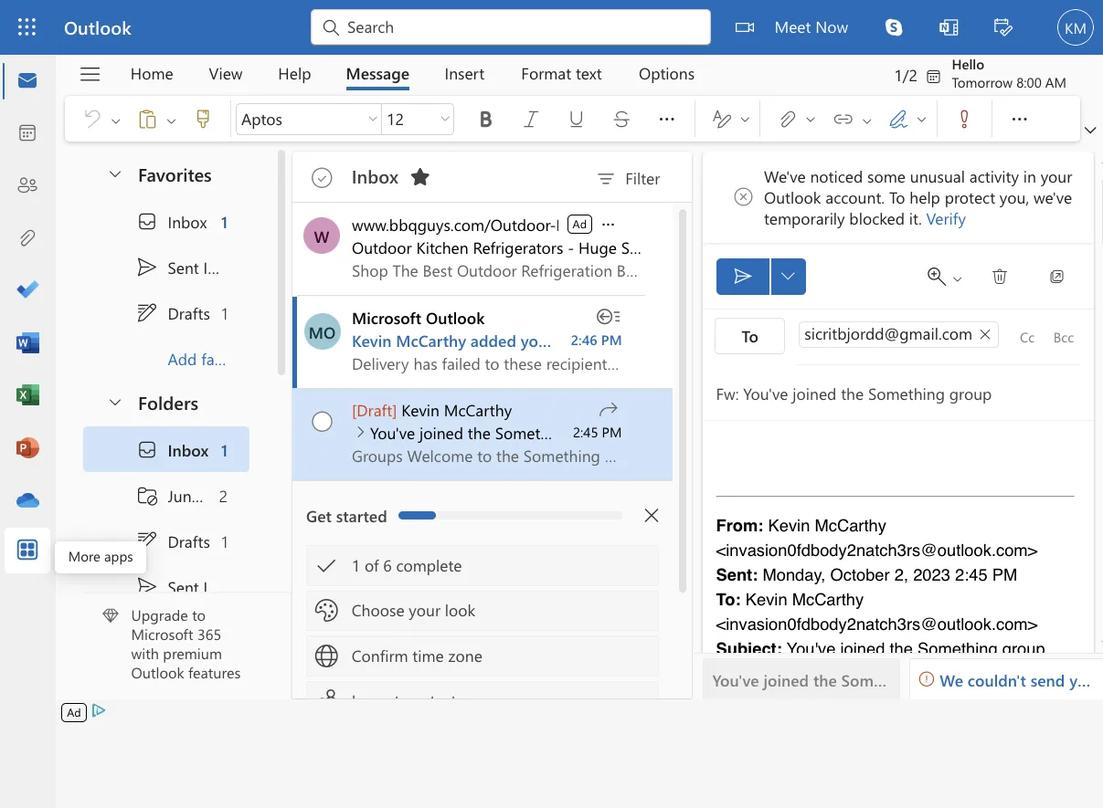 Task type: locate. For each thing, give the bounding box(es) containing it.

[[380, 86, 398, 104]]

1 sent from the top
[[134, 205, 159, 222]]

1 vertical spatial microsoft
[[105, 500, 155, 516]]

mccarthy down october
[[634, 473, 691, 488]]

drafts right ''
[[134, 425, 168, 441]]

view
[[167, 49, 194, 66]]

2 vertical spatial pm
[[794, 453, 814, 468]]

with
[[105, 515, 127, 531]]

group down by
[[546, 264, 582, 280]]

 button down  dropdown button
[[76, 122, 107, 156]]

 inside  
[[688, 91, 699, 102]]

you've down subject:
[[570, 536, 607, 553]]

inbox inside inbox 
[[281, 131, 319, 150]]


[[293, 89, 304, 100], [351, 89, 362, 100], [732, 90, 743, 101], [87, 91, 98, 102], [688, 91, 699, 102], [85, 132, 99, 147], [761, 218, 772, 229]]

outlook inside premium outlook features
[[105, 530, 147, 547]]

drafts inside  drafts
[[134, 425, 168, 441]]

1 vertical spatial items
[[163, 461, 194, 478]]

apps
[[83, 438, 106, 453]]

kevin down monday,
[[597, 473, 630, 488]]

 button right 
[[686, 80, 701, 110]]

tree
[[67, 342, 199, 671]]

mccarthy for kevin mccarthy <invasion0fdbody2natch3rs@outlook.com> subject: you've joined the something group
[[634, 473, 691, 488]]

kevin right the from:
[[615, 413, 648, 429]]

kevin down 'microsoft outlook'
[[281, 264, 313, 280]]

something up the 'we'
[[734, 512, 798, 527]]

 down "message" button
[[293, 89, 304, 100]]

0 vertical spatial to
[[441, 264, 454, 280]]

1 horizontal spatial joined
[[611, 536, 647, 553]]

0 vertical spatial 2:45
[[458, 339, 478, 353]]

group up  we couldn't send your message
[[802, 512, 836, 527]]

kevin inside kevin mccarthy <invasion0fdbody2natch3rs@outlook.com> sent: monday, october 2, 2023 2:45 pm to:
[[615, 413, 648, 429]]

1 up 2
[[177, 352, 182, 368]]

inbox up  junk email
[[134, 352, 167, 368]]

2 sent from the top
[[134, 461, 159, 478]]


[[109, 86, 127, 104]]

0 vertical spatial items
[[163, 205, 194, 222]]

brands
[[593, 190, 631, 206]]

to left 2:46 at the top
[[441, 264, 454, 280]]

None search field
[[249, 7, 569, 37]]

 tree item
[[67, 415, 199, 451]]

the
[[457, 264, 476, 280], [374, 338, 392, 354], [712, 512, 731, 527], [651, 536, 670, 553]]

2 <invasion0fdbody2natch3rs@outlook.com> from the top
[[573, 492, 830, 508]]

<invasion0fdbody2natch3rs@outlook.com> for october
[[573, 433, 830, 448]]


[[516, 407, 527, 418]]

help
[[728, 149, 752, 166]]

pm down  on the top of the page
[[481, 339, 497, 353]]

0 vertical spatial to
[[711, 149, 724, 166]]

1 vertical spatial to
[[593, 260, 607, 277]]

inbox right 
[[134, 169, 166, 186]]

microsoft inside message list list box
[[281, 245, 337, 262]]

1 vertical spatial you've joined the something group
[[570, 536, 775, 553]]

 tree item
[[67, 378, 199, 415]]

2 items from the top
[[163, 461, 194, 478]]

you've joined the something group inside message list list box
[[296, 338, 495, 354]]

email
[[163, 388, 193, 405]]

from:
[[573, 413, 611, 429]]

home
[[104, 49, 139, 66]]

progress bar
[[319, 410, 349, 416]]

2 tree item from the top
[[67, 342, 199, 378]]

1 horizontal spatial microsoft
[[281, 245, 337, 262]]

inbox
[[281, 131, 319, 150], [134, 169, 166, 186], [134, 352, 167, 368]]

2 drafts from the top
[[134, 425, 168, 441]]

 left 
[[761, 218, 772, 229]]

tab list
[[90, 44, 570, 72]]

inbox left  button
[[281, 131, 319, 150]]

include group
[[612, 77, 746, 113]]

pm for 2:45 pm
[[481, 339, 497, 353]]

<invasion0fdbody2natch3rs@outlook.com> for joined
[[573, 492, 830, 508]]

sent right 
[[134, 461, 159, 478]]

1 horizontal spatial to
[[711, 149, 724, 166]]

 inside  dropdown button
[[87, 91, 98, 102]]

www.bbqguys.com/outdoor-kitchen/fridges
[[281, 171, 533, 188]]

you've joined the something group down kevin mccarthy <invasion0fdbody2natch3rs@outlook.com> subject: you've joined the something group
[[570, 536, 775, 553]]

2:45
[[458, 339, 478, 353], [764, 453, 790, 468]]

outlook left features
[[105, 530, 147, 547]]

 
[[666, 86, 699, 104]]

 junk email
[[109, 387, 193, 406]]

tree item up folders
[[67, 269, 199, 305]]

outlook up 
[[51, 12, 105, 31]]

choose your look
[[281, 480, 380, 497]]

progress bar inside message list list box
[[319, 410, 349, 416]]

2 vertical spatial inbox
[[134, 352, 167, 368]]

home button
[[91, 44, 152, 72]]

the down the 2,
[[712, 512, 731, 527]]

 button inside favorites tree item
[[76, 122, 107, 156]]

outlook up added
[[341, 245, 388, 262]]

your inside we've noticed some unusual activity in your outlook account. to help protect you, we've temporarily blocked it.
[[833, 132, 858, 149]]

clipboard group
[[56, 77, 181, 113]]

application
[[0, 0, 1103, 809]]

<invasion0fdbody2natch3rs@outlook.com> inside kevin mccarthy <invasion0fdbody2natch3rs@outlook.com> subject: you've joined the something group
[[573, 492, 830, 508]]

pm down 
[[481, 265, 497, 279]]

2 vertical spatial joined
[[611, 536, 647, 553]]

microsoft outlook
[[281, 245, 388, 262]]

none search field inside 'outlook' banner
[[249, 7, 569, 37]]

0 vertical spatial your
[[833, 132, 858, 149]]

the right you
[[457, 264, 476, 280]]

0 horizontal spatial you've joined the something group
[[296, 338, 495, 354]]

the down kevin mccarthy <invasion0fdbody2natch3rs@outlook.com> subject: you've joined the something group
[[651, 536, 670, 553]]

0 vertical spatial <invasion0fdbody2natch3rs@outlook.com>
[[573, 433, 830, 448]]

favorites tree
[[67, 115, 199, 305]]

files image
[[13, 182, 31, 200]]


[[735, 538, 748, 551]]

to down brands
[[593, 260, 607, 277]]

 tree item
[[67, 159, 199, 195]]

0 vertical spatial tree item
[[67, 269, 199, 305]]

Select all messages checkbox
[[245, 130, 270, 155]]

message
[[277, 49, 328, 66]]

1 vertical spatial you've
[[629, 512, 669, 527]]

2:46
[[457, 265, 478, 279]]

Message body, press Alt+F10 to exit text field
[[573, 352, 864, 390]]


[[838, 214, 853, 229]]

 down  dropdown button
[[85, 132, 99, 147]]

2 vertical spatial you've
[[570, 536, 607, 553]]

mccarthy inside kevin mccarthy <invasion0fdbody2natch3rs@outlook.com> sent: monday, october 2, 2023 2:45 pm to:
[[652, 413, 709, 429]]

1 vertical spatial <invasion0fdbody2natch3rs@outlook.com>
[[573, 492, 830, 508]]

import
[[281, 552, 320, 569]]

mccarthy up october
[[652, 413, 709, 429]]

to left 'help'
[[711, 149, 724, 166]]

tab list containing home
[[90, 44, 570, 72]]

sent items
[[134, 205, 194, 222]]

0 vertical spatial pm
[[481, 265, 497, 279]]

Select a conversation checkbox
[[237, 237, 281, 280]]


[[153, 86, 172, 104]]

1 items from the top
[[163, 205, 194, 222]]

your right in
[[833, 132, 858, 149]]

1 up sent items
[[177, 169, 182, 186]]

1 horizontal spatial to
[[441, 264, 454, 280]]

some
[[694, 132, 725, 149]]

people image
[[13, 140, 31, 158]]

inbox for inbox 
[[281, 131, 319, 150]]

1 vertical spatial 2:45
[[764, 453, 790, 468]]

1 <invasion0fdbody2natch3rs@outlook.com> from the top
[[573, 433, 830, 448]]


[[252, 480, 270, 498]]

inbox inside tree item
[[134, 352, 167, 368]]

0 horizontal spatial to
[[593, 260, 607, 277]]

<invasion0fdbody2natch3rs@outlook.com> up october
[[573, 433, 830, 448]]

[draft] kevin mccarthy
[[281, 319, 409, 336]]

choose
[[281, 480, 323, 497]]

tips image
[[869, 0, 913, 46]]

tree item down folders
[[67, 342, 199, 378]]

 button
[[100, 77, 144, 113]]

 button
[[85, 80, 100, 110]]

to down  sent items
[[154, 484, 165, 500]]

1 vertical spatial to
[[154, 484, 165, 500]]

kevin mccarthy added you to the something group
[[281, 264, 582, 280]]

meet now
[[620, 12, 679, 29]]

format text button
[[404, 44, 495, 72]]

 button
[[507, 398, 536, 427]]

application containing favorites
[[0, 0, 1103, 809]]

basic text group
[[189, 77, 552, 113]]

outlook
[[51, 12, 105, 31], [611, 149, 657, 166], [341, 245, 388, 262], [105, 530, 147, 547]]

2:45 down  on the top of the page
[[458, 339, 478, 353]]

1 vertical spatial inbox
[[134, 169, 166, 186]]

junk
[[134, 388, 160, 405]]

 right 
[[732, 90, 743, 101]]

0 horizontal spatial 2:45
[[458, 339, 478, 353]]

to inside button
[[593, 260, 607, 277]]

 inside favorites tree item
[[85, 132, 99, 147]]

you've joined the something group inside button
[[570, 536, 775, 553]]

kevin inside kevin mccarthy <invasion0fdbody2natch3rs@outlook.com> subject: you've joined the something group
[[597, 473, 630, 488]]

joined down subject:
[[611, 536, 647, 553]]

0 vertical spatial sent
[[134, 205, 159, 222]]

0 vertical spatial drafts
[[134, 242, 168, 259]]

mccarthy inside kevin mccarthy <invasion0fdbody2natch3rs@outlook.com> subject: you've joined the something group
[[634, 473, 691, 488]]


[[249, 133, 266, 150]]

1 horizontal spatial 2:45
[[764, 453, 790, 468]]

subject:
[[573, 512, 626, 527]]

protect
[[756, 149, 796, 166]]

kevin for kevin mccarthy added you to the something group
[[281, 264, 313, 280]]

mail image
[[13, 56, 31, 74]]

pm right 2023
[[794, 453, 814, 468]]

something down kevin mccarthy <invasion0fdbody2natch3rs@outlook.com> subject: you've joined the something group
[[673, 536, 736, 553]]

outlook right 
[[611, 149, 657, 166]]

selection
[[497, 190, 548, 206]]

import contacts
[[281, 552, 370, 569]]

 drafts
[[109, 424, 168, 442]]

joined down october
[[672, 512, 708, 527]]

 right 
[[688, 91, 699, 102]]

items inside favorites tree
[[163, 205, 194, 222]]

 left  button on the top left of the page
[[87, 91, 98, 102]]

your inside message list list box
[[327, 480, 352, 497]]

0 horizontal spatial microsoft
[[105, 500, 155, 516]]

to inside message list list box
[[441, 264, 454, 280]]

kitchen
[[333, 190, 375, 206]]

message list list box
[[234, 162, 631, 660]]

 button
[[322, 127, 351, 156]]

help
[[223, 49, 249, 66]]

1 vertical spatial tree item
[[67, 342, 199, 378]]

your left look
[[327, 480, 352, 497]]

0 vertical spatial microsoft
[[281, 245, 337, 262]]

drafts down sent items
[[134, 242, 168, 259]]

you've inside kevin mccarthy <invasion0fdbody2natch3rs@outlook.com> subject: you've joined the something group
[[629, 512, 669, 527]]

pm for 2:46 pm
[[481, 265, 497, 279]]

items down  inbox
[[163, 205, 194, 222]]

0 vertical spatial you've
[[296, 338, 332, 354]]

<invasion0fdbody2natch3rs@outlook.com> down october
[[573, 492, 830, 508]]


[[589, 15, 603, 29]]

0 vertical spatial joined
[[335, 338, 371, 354]]

1 vertical spatial joined
[[672, 512, 708, 527]]

 we couldn't send your message
[[735, 536, 936, 553]]

To text field
[[637, 258, 807, 282]]

2 horizontal spatial joined
[[672, 512, 708, 527]]

get started
[[245, 404, 310, 421]]

1 vertical spatial sent
[[134, 461, 159, 478]]

mccarthy down 'microsoft outlook'
[[317, 264, 373, 280]]

group inside kevin mccarthy <invasion0fdbody2natch3rs@outlook.com> subject: you've joined the something group
[[802, 512, 836, 527]]

1 left of
[[281, 444, 288, 461]]

2,
[[716, 453, 727, 468]]

2
[[175, 388, 182, 405]]

1 vertical spatial your
[[327, 480, 352, 497]]

 button left 
[[736, 207, 782, 236]]

 sent items
[[109, 461, 194, 479]]

 button down  button
[[56, 77, 100, 113]]

your right send
[[856, 536, 882, 553]]

 tree item
[[67, 451, 199, 488]]

tree item
[[67, 269, 199, 305], [67, 342, 199, 378]]

0 horizontal spatial joined
[[335, 338, 371, 354]]

2 horizontal spatial you've
[[629, 512, 669, 527]]

2023
[[731, 453, 760, 468]]

items up 365 at left bottom
[[163, 461, 194, 478]]

1 inside message list list box
[[281, 444, 288, 461]]

0 vertical spatial inbox
[[281, 131, 319, 150]]

0 vertical spatial you've joined the something group
[[296, 338, 495, 354]]

1 vertical spatial drafts
[[134, 425, 168, 441]]

1 drafts from the top
[[134, 242, 168, 259]]

the inside button
[[651, 536, 670, 553]]

you've right subject:
[[629, 512, 669, 527]]

inbox heading
[[281, 121, 351, 162]]


[[708, 15, 723, 29]]

something left 2:45 pm
[[396, 338, 457, 354]]

you've down [draft]
[[296, 338, 332, 354]]

2:45 right 2023
[[764, 453, 790, 468]]

inbox 
[[281, 131, 345, 151]]

by
[[552, 190, 565, 206]]

the inside kevin mccarthy <invasion0fdbody2natch3rs@outlook.com> subject: you've joined the something group
[[712, 512, 731, 527]]

get
[[245, 404, 265, 421]]

group down kevin mccarthy <invasion0fdbody2natch3rs@outlook.com> subject: you've joined the something group
[[740, 536, 775, 553]]

1 down 2
[[177, 425, 182, 441]]

1 horizontal spatial  button
[[686, 80, 701, 110]]

 inside reading pane 'main content'
[[761, 218, 772, 229]]

 button inside include group
[[686, 80, 701, 110]]

1 vertical spatial pm
[[481, 339, 497, 353]]


[[807, 86, 825, 104]]

1 horizontal spatial you've
[[570, 536, 607, 553]]

joined down [draft] kevin mccarthy on the left top
[[335, 338, 371, 354]]


[[476, 134, 494, 152]]

joined
[[335, 338, 371, 354], [672, 512, 708, 527], [611, 536, 647, 553]]

0 horizontal spatial you've
[[296, 338, 332, 354]]

sicritbjordd@gmail.com
[[644, 258, 778, 275]]

account.
[[661, 149, 708, 166]]

1 horizontal spatial you've joined the something group
[[570, 536, 775, 553]]

you've joined the something group down [draft] kevin mccarthy on the left top
[[296, 338, 495, 354]]

0 horizontal spatial to
[[154, 484, 165, 500]]

sent down  inbox
[[134, 205, 159, 222]]



Task type: vqa. For each thing, say whether or not it's contained in the screenshot.
-
yes



Task type: describe. For each thing, give the bounding box(es) containing it.
 button
[[693, 0, 737, 44]]

 button
[[754, 80, 790, 110]]

to:
[[573, 473, 593, 488]]

premium outlook features
[[105, 515, 193, 547]]

left-rail-appbar navigation
[[4, 44, 40, 422]]

features
[[151, 530, 193, 547]]

you've inside you've joined the something group button
[[570, 536, 607, 553]]

onedrive image
[[13, 392, 31, 410]]

something inside kevin mccarthy <invasion0fdbody2natch3rs@outlook.com> subject: you've joined the something group
[[734, 512, 798, 527]]

now
[[652, 12, 679, 29]]

0 horizontal spatial  button
[[56, 77, 100, 113]]

outlook inside we've noticed some unusual activity in your outlook account. to help protect you, we've temporarily blocked it.
[[611, 149, 657, 166]]

folders
[[110, 312, 159, 332]]

pm inside kevin mccarthy <invasion0fdbody2natch3rs@outlook.com> sent: monday, october 2, 2023 2:45 pm to:
[[794, 453, 814, 468]]

something down 
[[480, 264, 543, 280]]


[[488, 86, 507, 104]]

 button left the 
[[349, 82, 364, 108]]

mccarthy for kevin mccarthy added you to the something group
[[317, 264, 373, 280]]


[[793, 214, 807, 229]]

to inside upgrade to microsoft 365 with
[[154, 484, 165, 500]]

ad
[[54, 565, 65, 576]]

group down  on the top of the page
[[461, 338, 495, 354]]

 button
[[100, 80, 130, 110]]

outlook inside message list list box
[[341, 245, 388, 262]]

joined inside button
[[611, 536, 647, 553]]

km image
[[846, 7, 875, 37]]

tree item containing inbox
[[67, 342, 199, 378]]

kevin mccarthy <invasion0fdbody2natch3rs@outlook.com> sent: monday, october 2, 2023 2:45 pm to:
[[573, 413, 830, 488]]

message list section
[[234, 117, 631, 660]]

you've inside message list list box
[[296, 338, 332, 354]]

zone
[[359, 516, 386, 533]]

to do image
[[13, 224, 31, 242]]

insert button
[[342, 44, 401, 72]]

2:46 pm
[[457, 265, 497, 279]]

sent inside  sent items
[[134, 461, 159, 478]]

kitchen/fridges
[[445, 171, 533, 188]]

hello
[[762, 44, 788, 59]]

inbox inside  inbox
[[134, 169, 166, 186]]


[[666, 86, 684, 104]]

 inside  
[[732, 90, 743, 101]]

refrigerators
[[378, 190, 451, 206]]

sent inside favorites tree
[[134, 205, 159, 222]]

 left the 
[[351, 89, 362, 100]]

powerpoint image
[[13, 350, 31, 368]]

outdoor
[[281, 190, 329, 206]]

more apps image
[[13, 431, 31, 450]]

contacts
[[323, 552, 370, 569]]

help button
[[209, 44, 262, 72]]

options
[[511, 49, 556, 66]]

we've
[[611, 132, 645, 149]]

favorites tree item
[[67, 122, 199, 159]]

more apps
[[55, 438, 106, 453]]


[[477, 319, 496, 337]]

confirm
[[281, 516, 326, 533]]

in
[[819, 132, 829, 149]]

mccarthy for kevin mccarthy <invasion0fdbody2natch3rs@outlook.com> sent: monday, october 2, 2023 2:45 pm to:
[[652, 413, 709, 429]]

2:45 pm
[[458, 339, 497, 353]]

format text
[[417, 49, 482, 66]]

activity
[[776, 132, 815, 149]]

items inside  sent items
[[163, 461, 194, 478]]

kevin right [draft]
[[321, 319, 352, 336]]

2 vertical spatial your
[[856, 536, 882, 553]]

insert
[[356, 49, 388, 66]]

 button
[[144, 80, 181, 110]]

sent:
[[573, 453, 606, 468]]

 button
[[782, 207, 818, 236]]


[[416, 86, 434, 104]]

the down [draft] kevin mccarthy on the left top
[[374, 338, 392, 354]]


[[452, 86, 470, 104]]

 inbox
[[109, 168, 166, 186]]

 button
[[827, 207, 864, 236]]

2:45 inside kevin mccarthy <invasion0fdbody2natch3rs@outlook.com> sent: monday, october 2, 2023 2:45 pm to:
[[764, 453, 790, 468]]

set your advertising preferences image
[[72, 561, 87, 576]]

tree containing 
[[67, 342, 199, 671]]

view button
[[154, 44, 208, 72]]

send
[[825, 536, 852, 553]]

2:45 inside message list list box
[[458, 339, 478, 353]]

microsoft inside upgrade to microsoft 365 with
[[105, 500, 155, 516]]

www.bbqguys.com/outdoor-
[[281, 171, 445, 188]]

Add a subject text field
[[562, 300, 848, 329]]

joined inside kevin mccarthy <invasion0fdbody2natch3rs@outlook.com> subject: you've joined the something group
[[672, 512, 708, 527]]

calendar image
[[13, 98, 31, 116]]

6
[[306, 444, 313, 461]]


[[109, 168, 127, 186]]

more
[[55, 438, 80, 453]]

outlook inside 'outlook' banner
[[51, 12, 105, 31]]


[[62, 51, 82, 70]]

drafts inside favorites tree
[[134, 242, 168, 259]]


[[740, 54, 754, 68]]

to inside we've noticed some unusual activity in your outlook account. to help protect you, we've temporarily blocked it.
[[711, 149, 724, 166]]

 button down "message" button
[[291, 82, 306, 108]]

kevin mccarthy <invasion0fdbody2natch3rs@outlook.com> subject: you've joined the something group
[[573, 473, 836, 527]]

group inside button
[[740, 536, 775, 553]]


[[796, 15, 810, 29]]

kevin for kevin mccarthy <invasion0fdbody2natch3rs@outlook.com> sent: monday, october 2, 2023 2:45 pm to:
[[615, 413, 648, 429]]

format
[[417, 49, 457, 66]]

reading pane main content
[[555, 114, 936, 809]]

1 tree item from the top
[[67, 269, 199, 305]]


[[710, 86, 728, 104]]

settings image
[[825, 0, 869, 46]]

joined inside message list list box
[[335, 338, 371, 354]]

 button
[[657, 80, 686, 110]]

text
[[461, 49, 482, 66]]

1 inside  tree item
[[177, 425, 182, 441]]

-
[[454, 190, 459, 206]]

Select a conversation checkbox
[[237, 311, 281, 351]]

look
[[356, 480, 380, 497]]

word image
[[13, 266, 31, 284]]

 button
[[781, 0, 825, 46]]

to button
[[572, 254, 628, 283]]

 button
[[443, 80, 479, 110]]


[[586, 148, 604, 167]]

mccarthy down added
[[355, 319, 409, 336]]

kevin for kevin mccarthy <invasion0fdbody2natch3rs@outlook.com> subject: you've joined the something group
[[597, 473, 630, 488]]


[[109, 387, 127, 406]]

 button
[[54, 45, 90, 76]]

inbox for inbox
[[134, 352, 167, 368]]

more apps tooltip
[[44, 434, 117, 459]]

top
[[569, 190, 589, 206]]

1/2  hello
[[715, 44, 788, 68]]


[[109, 424, 127, 442]]

message button
[[263, 44, 341, 72]]

 
[[710, 86, 743, 104]]


[[763, 86, 781, 104]]

we
[[752, 536, 771, 553]]

1 inside  tree item
[[177, 169, 182, 186]]

it.
[[727, 166, 738, 183]]

you,
[[800, 149, 824, 166]]

 button
[[371, 80, 407, 110]]

upgrade to microsoft 365 with
[[105, 484, 177, 531]]

outdoor kitchen refrigerators - huge selection by top brands
[[281, 190, 631, 206]]


[[327, 132, 345, 151]]

something inside button
[[673, 536, 736, 553]]

outlook banner
[[0, 0, 913, 46]]


[[252, 444, 270, 462]]

upgrade
[[105, 484, 150, 500]]


[[752, 15, 767, 29]]


[[109, 461, 127, 479]]

you've joined the something group button
[[562, 527, 775, 560]]

filter
[[500, 134, 528, 151]]

Search for email, meetings, files and more. field
[[276, 12, 558, 30]]

 button
[[407, 80, 443, 110]]



